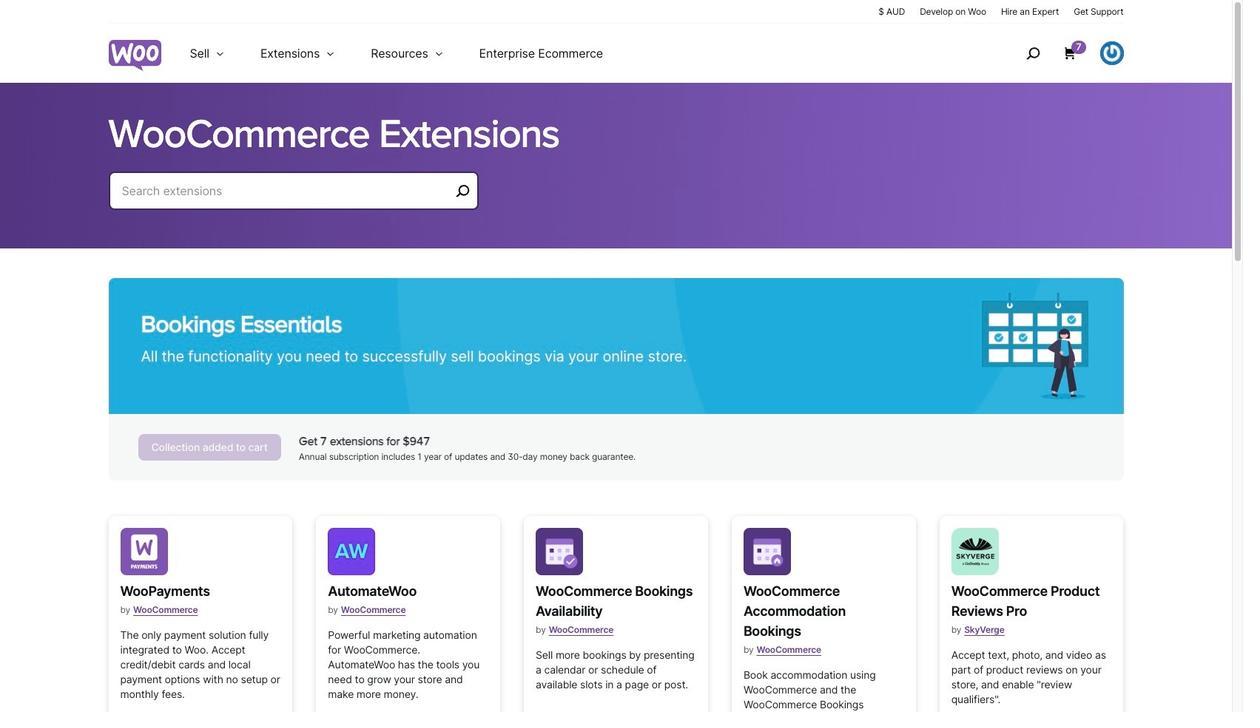 Task type: describe. For each thing, give the bounding box(es) containing it.
Search extensions search field
[[122, 181, 450, 201]]

search image
[[1022, 41, 1045, 65]]



Task type: locate. For each thing, give the bounding box(es) containing it.
None search field
[[108, 172, 479, 228]]

open account menu image
[[1100, 41, 1124, 65]]

service navigation menu element
[[995, 29, 1124, 77]]



Task type: vqa. For each thing, say whether or not it's contained in the screenshot.
rightmost Express
no



